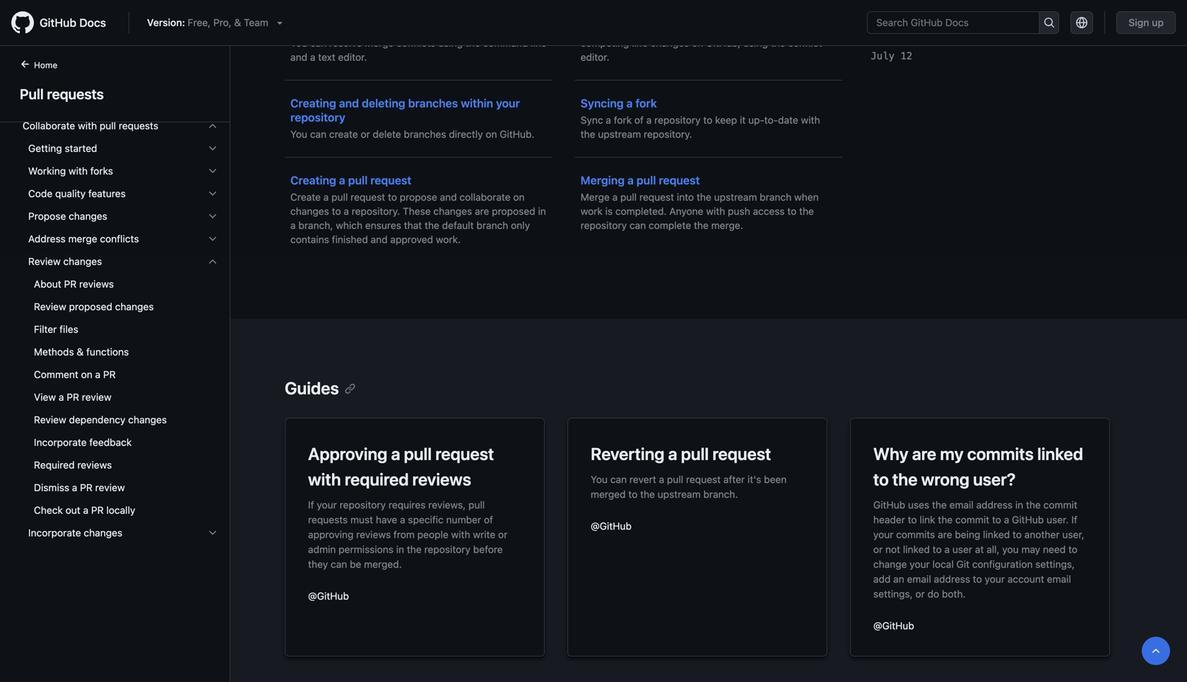 Task type: describe. For each thing, give the bounding box(es) containing it.
filter
[[34, 323, 57, 335]]

1 vertical spatial settings,
[[874, 588, 913, 600]]

propose changes
[[28, 210, 107, 222]]

reviews inside approving a pull request with required reviews
[[413, 469, 471, 489]]

branch.
[[704, 489, 738, 500]]

to up local
[[933, 544, 942, 555]]

wrong
[[922, 469, 970, 489]]

0 vertical spatial requests
[[47, 86, 104, 102]]

approving a pull request with required reviews
[[308, 444, 494, 489]]

view a pr review
[[34, 391, 112, 403]]

available!
[[871, 35, 922, 48]]

now
[[1022, 21, 1045, 34]]

the up link
[[933, 499, 947, 511]]

requires
[[389, 499, 426, 511]]

@github for why are my commits linked to the wrong user?
[[874, 620, 915, 632]]

add
[[874, 573, 891, 585]]

review for review changes
[[28, 256, 61, 267]]

changes down check out a pr locally link
[[84, 527, 122, 539]]

filter files link
[[17, 318, 224, 341]]

version: free, pro, & team
[[147, 17, 269, 28]]

free,
[[188, 17, 211, 28]]

0 horizontal spatial fork
[[614, 114, 632, 126]]

out
[[66, 504, 80, 516]]

comment on a pr link
[[17, 363, 224, 386]]

pull for pull request merge queue is now generally available! july 12
[[871, 21, 891, 34]]

review for review dependency changes
[[34, 414, 66, 426]]

have
[[376, 514, 397, 526]]

scroll to top image
[[1151, 645, 1162, 657]]

incorporate changes
[[28, 527, 122, 539]]

conflicts inside you can resolve simple merge conflicts that involve competing line changes on github, using the conflict editor.
[[719, 23, 759, 35]]

collaborate with pull requests element containing collaborate with pull requests
[[11, 115, 230, 544]]

merge.
[[712, 220, 744, 231]]

guides link
[[285, 378, 356, 398]]

to left link
[[908, 514, 917, 526]]

github.
[[500, 128, 535, 140]]

your down header
[[874, 529, 894, 541]]

pull for pull requests
[[20, 86, 44, 102]]

files
[[60, 323, 78, 335]]

and down ensures
[[371, 234, 388, 245]]

if inside github uses the email address in the commit header to link the commit to a github user. if your commits are being linked to another user, or not linked to a user at all, you may need to change your local git configuration settings, add an email address to your account email settings, or do both.
[[1072, 514, 1078, 526]]

request up propose
[[371, 174, 412, 187]]

0 vertical spatial &
[[234, 17, 241, 28]]

propose
[[400, 191, 437, 203]]

pr inside view a pr review link
[[67, 391, 79, 403]]

the inside why are my commits linked to the wrong user?
[[893, 469, 918, 489]]

about
[[34, 278, 61, 290]]

you for you can revert a pull request after it's been merged to the upstream branch.
[[591, 474, 608, 485]]

select language: current language is english image
[[1077, 17, 1088, 28]]

must
[[351, 514, 373, 526]]

1 vertical spatial linked
[[984, 529, 1011, 541]]

pr inside check out a pr locally link
[[91, 504, 104, 516]]

branch inside creating a pull request create a pull request to propose and collaborate on changes to a repository. these changes are proposed in a branch, which ensures that the default branch only contains finished and approved work.
[[477, 220, 509, 231]]

changes down view a pr review link
[[128, 414, 167, 426]]

proposed inside review changes element
[[69, 301, 112, 312]]

resolve for a
[[620, 23, 653, 35]]

0 horizontal spatial email
[[908, 573, 932, 585]]

push
[[728, 205, 751, 217]]

complete
[[649, 220, 692, 231]]

pro,
[[213, 17, 232, 28]]

in inside if your repository requires reviews, pull requests must have a specific number of approving reviews from people with write or admin permissions in the repository before they can be merged.
[[396, 544, 404, 555]]

do
[[928, 588, 940, 600]]

0 vertical spatial commit
[[1044, 499, 1078, 511]]

are inside creating a pull request create a pull request to propose and collaborate on changes to a repository. these changes are proposed in a branch, which ensures that the default branch only contains finished and approved work.
[[475, 205, 489, 217]]

review changes element containing review changes
[[11, 250, 230, 522]]

it
[[740, 114, 746, 126]]

methods
[[34, 346, 74, 358]]

review proposed changes
[[34, 301, 154, 312]]

pull inside if your repository requires reviews, pull requests must have a specific number of approving reviews from people with write or admin permissions in the repository before they can be merged.
[[469, 499, 485, 511]]

the inside you can resolve simple merge conflicts that involve competing line changes on github, using the conflict editor.
[[771, 37, 786, 49]]

and inside you can resolve merge conflicts using the command line and a text editor.
[[291, 51, 308, 63]]

been
[[764, 474, 787, 485]]

check out a pr locally
[[34, 504, 135, 516]]

both.
[[942, 588, 966, 600]]

changes down address merge conflicts
[[63, 256, 102, 267]]

using inside you can resolve simple merge conflicts that involve competing line changes on github, using the conflict editor.
[[744, 37, 768, 49]]

pull requests link
[[17, 83, 213, 105]]

configuration
[[973, 559, 1033, 570]]

create
[[291, 191, 321, 203]]

can inside if your repository requires reviews, pull requests must have a specific number of approving reviews from people with write or admin permissions in the repository before they can be merged.
[[331, 559, 347, 570]]

1 vertical spatial commit
[[956, 514, 990, 526]]

sc 9kayk9 0 image for incorporate changes
[[207, 527, 218, 539]]

create
[[329, 128, 358, 140]]

merge inside "pull request merge queue is now generally available! july 12"
[[938, 21, 972, 34]]

sc 9kayk9 0 image for code quality features
[[207, 188, 218, 199]]

github uses the email address in the commit header to link the commit to a github user. if your commits are being linked to another user, or not linked to a user at all, you may need to change your local git configuration settings, add an email address to your account email settings, or do both.
[[874, 499, 1085, 600]]

git
[[957, 559, 970, 570]]

pr inside about pr reviews link
[[64, 278, 77, 290]]

branch inside 'merging a pull request merge a pull request into the upstream branch when work is completed. anyone with push access to the repository can complete the merge.'
[[760, 191, 792, 203]]

2 horizontal spatial email
[[1048, 573, 1072, 585]]

dismiss
[[34, 482, 69, 493]]

with inside syncing a fork sync a fork of a repository to keep it up-to-date with the upstream repository.
[[801, 114, 821, 126]]

collaborate
[[460, 191, 511, 203]]

an
[[894, 573, 905, 585]]

before
[[474, 544, 503, 555]]

filter files
[[34, 323, 78, 335]]

requests inside dropdown button
[[119, 120, 158, 132]]

to left propose
[[388, 191, 397, 203]]

reviews inside if your repository requires reviews, pull requests must have a specific number of approving reviews from people with write or admin permissions in the repository before they can be merged.
[[356, 529, 391, 541]]

to inside 'merging a pull request merge a pull request into the upstream branch when work is completed. anyone with push access to the repository can complete the merge.'
[[788, 205, 797, 217]]

request up ensures
[[351, 191, 385, 203]]

or inside if your repository requires reviews, pull requests must have a specific number of approving reviews from people with write or admin permissions in the repository before they can be merged.
[[498, 529, 508, 541]]

repository down people
[[425, 544, 471, 555]]

review proposed changes link
[[17, 296, 224, 318]]

your inside creating and deleting branches within your repository you can create or delete branches directly on github.
[[496, 97, 520, 110]]

the down when
[[800, 205, 814, 217]]

the inside you can resolve merge conflicts using the command line and a text editor.
[[466, 37, 480, 49]]

creating and deleting branches within your repository you can create or delete branches directly on github.
[[291, 97, 535, 140]]

repository. inside syncing a fork sync a fork of a repository to keep it up-to-date with the upstream repository.
[[644, 128, 692, 140]]

github for github uses the email address in the commit header to link the commit to a github user. if your commits are being linked to another user, or not linked to a user at all, you may need to change your local git configuration settings, add an email address to your account email settings, or do both.
[[874, 499, 906, 511]]

command
[[483, 37, 528, 49]]

conflicts inside you can resolve merge conflicts using the command line and a text editor.
[[397, 37, 436, 49]]

anyone
[[670, 205, 704, 217]]

you can resolve simple merge conflicts that involve competing line changes on github, using the conflict editor.
[[581, 23, 823, 63]]

from
[[394, 529, 415, 541]]

the right into
[[697, 191, 712, 203]]

0 vertical spatial address
[[977, 499, 1013, 511]]

repository up must
[[340, 499, 386, 511]]

reviews down incorporate feedback
[[77, 459, 112, 471]]

linked inside why are my commits linked to the wrong user?
[[1038, 444, 1084, 464]]

user?
[[974, 469, 1016, 489]]

required reviews link
[[17, 454, 224, 477]]

collaborate with pull requests element containing getting started
[[11, 137, 230, 544]]

can inside you can resolve merge conflicts using the command line and a text editor.
[[310, 37, 327, 49]]

request up into
[[659, 174, 700, 187]]

your left local
[[910, 559, 930, 570]]

the right link
[[939, 514, 953, 526]]

code quality features button
[[17, 182, 224, 205]]

collaborate with pull requests button
[[17, 115, 224, 137]]

reviews up review proposed changes
[[79, 278, 114, 290]]

uses
[[909, 499, 930, 511]]

the inside if your repository requires reviews, pull requests must have a specific number of approving reviews from people with write or admin permissions in the repository before they can be merged.
[[407, 544, 422, 555]]

you can revert a pull request after it's been merged to the upstream branch.
[[591, 474, 787, 500]]

these
[[403, 205, 431, 217]]

1 horizontal spatial email
[[950, 499, 974, 511]]

sc 9kayk9 0 image for getting started
[[207, 143, 218, 154]]

sign up link
[[1117, 11, 1176, 34]]

to down user,
[[1069, 544, 1078, 555]]

editor. inside you can resolve merge conflicts using the command line and a text editor.
[[338, 51, 367, 63]]

with inside if your repository requires reviews, pull requests must have a specific number of approving reviews from people with write or admin permissions in the repository before they can be merged.
[[451, 529, 471, 541]]

approved
[[391, 234, 433, 245]]

to-
[[765, 114, 778, 126]]

merge inside you can resolve simple merge conflicts that involve competing line changes on github, using the conflict editor.
[[688, 23, 717, 35]]

0 vertical spatial branches
[[408, 97, 458, 110]]

changes inside 'dropdown button'
[[69, 210, 107, 222]]

search image
[[1044, 17, 1055, 28]]

check
[[34, 504, 63, 516]]

request up after
[[713, 444, 772, 464]]

or inside creating and deleting branches within your repository you can create or delete branches directly on github.
[[361, 128, 370, 140]]

in inside github uses the email address in the commit header to link the commit to a github user. if your commits are being linked to another user, or not linked to a user at all, you may need to change your local git configuration settings, add an email address to your account email settings, or do both.
[[1016, 499, 1024, 511]]

user.
[[1047, 514, 1069, 526]]

branch,
[[299, 220, 333, 231]]

can inside you can resolve simple merge conflicts that involve competing line changes on github, using the conflict editor.
[[601, 23, 617, 35]]

propose changes button
[[17, 205, 224, 228]]

reviews,
[[429, 499, 466, 511]]

after
[[724, 474, 745, 485]]

incorporate for incorporate feedback
[[34, 437, 87, 448]]

code
[[28, 188, 53, 199]]

user,
[[1063, 529, 1085, 541]]

review changes element containing about pr reviews
[[11, 273, 230, 522]]

contains
[[291, 234, 329, 245]]

july 12 element
[[871, 50, 913, 62]]

if your repository requires reviews, pull requests must have a specific number of approving reviews from people with write or admin permissions in the repository before they can be merged.
[[308, 499, 508, 570]]

deleting
[[362, 97, 406, 110]]

conflicts inside address merge conflicts 'dropdown button'
[[100, 233, 139, 245]]

github docs
[[40, 16, 106, 29]]

sc 9kayk9 0 image
[[207, 165, 218, 177]]

sc 9kayk9 0 image for review changes
[[207, 256, 218, 267]]

pr inside dismiss a pr review link
[[80, 482, 93, 493]]

comment
[[34, 369, 78, 380]]

they
[[308, 559, 328, 570]]

merged
[[591, 489, 626, 500]]

approving
[[308, 444, 388, 464]]

you can resolve merge conflicts using the command line and a text editor.
[[291, 37, 547, 63]]

pr inside the comment on a pr link
[[103, 369, 116, 380]]

is inside "pull request merge queue is now generally available! july 12"
[[1011, 21, 1020, 34]]

and up default
[[440, 191, 457, 203]]

with up started
[[78, 120, 97, 132]]

to inside you can revert a pull request after it's been merged to the upstream branch.
[[629, 489, 638, 500]]

to inside syncing a fork sync a fork of a repository to keep it up-to-date with the upstream repository.
[[704, 114, 713, 126]]

only
[[511, 220, 530, 231]]

2 vertical spatial github
[[1013, 514, 1045, 526]]

at
[[976, 544, 984, 555]]

if inside if your repository requires reviews, pull requests must have a specific number of approving reviews from people with write or admin permissions in the repository before they can be merged.
[[308, 499, 314, 511]]

with up the code quality features
[[69, 165, 88, 177]]

upstream inside you can revert a pull request after it's been merged to the upstream branch.
[[658, 489, 701, 500]]

changes down about pr reviews link at the top left
[[115, 301, 154, 312]]

2 vertical spatial linked
[[904, 544, 930, 555]]

the inside creating a pull request create a pull request to propose and collaborate on changes to a repository. these changes are proposed in a branch, which ensures that the default branch only contains finished and approved work.
[[425, 220, 440, 231]]

about pr reviews
[[34, 278, 114, 290]]



Task type: vqa. For each thing, say whether or not it's contained in the screenshot.
Commit changes to your project's the "&"
no



Task type: locate. For each thing, give the bounding box(es) containing it.
1 vertical spatial conflicts
[[397, 37, 436, 49]]

github up the another
[[1013, 514, 1045, 526]]

you inside you can revert a pull request after it's been merged to the upstream branch.
[[591, 474, 608, 485]]

sc 9kayk9 0 image for collaborate with pull requests
[[207, 120, 218, 132]]

upstream inside 'merging a pull request merge a pull request into the upstream branch when work is completed. anyone with push access to the repository can complete the merge.'
[[714, 191, 758, 203]]

address up both.
[[934, 573, 971, 585]]

address down user?
[[977, 499, 1013, 511]]

repository inside creating and deleting branches within your repository you can create or delete branches directly on github.
[[291, 111, 346, 124]]

0 vertical spatial settings,
[[1036, 559, 1075, 570]]

2 editor. from the left
[[581, 51, 610, 63]]

sc 9kayk9 0 image inside collaborate with pull requests dropdown button
[[207, 120, 218, 132]]

0 vertical spatial creating
[[291, 97, 336, 110]]

work
[[581, 205, 603, 217]]

settings, down 'an'
[[874, 588, 913, 600]]

review dependency changes
[[34, 414, 167, 426]]

reverting
[[591, 444, 665, 464]]

1 horizontal spatial of
[[635, 114, 644, 126]]

request up available!
[[894, 21, 935, 34]]

2 vertical spatial @github
[[874, 620, 915, 632]]

to
[[704, 114, 713, 126], [388, 191, 397, 203], [332, 205, 341, 217], [788, 205, 797, 217], [874, 469, 889, 489], [629, 489, 638, 500], [908, 514, 917, 526], [993, 514, 1002, 526], [1013, 529, 1022, 541], [933, 544, 942, 555], [1069, 544, 1078, 555], [973, 573, 983, 585]]

1 vertical spatial review
[[34, 301, 66, 312]]

2 vertical spatial review
[[34, 414, 66, 426]]

editor. down competing
[[581, 51, 610, 63]]

linked up all, at the right of page
[[984, 529, 1011, 541]]

review for view a pr review
[[82, 391, 112, 403]]

2 horizontal spatial requests
[[308, 514, 348, 526]]

1 line from the left
[[531, 37, 547, 49]]

ensures
[[365, 220, 401, 231]]

@github for approving a pull request with required reviews
[[308, 590, 349, 602]]

address
[[28, 233, 66, 245]]

0 horizontal spatial in
[[396, 544, 404, 555]]

request inside you can revert a pull request after it's been merged to the upstream branch.
[[686, 474, 721, 485]]

branches left within
[[408, 97, 458, 110]]

1 vertical spatial commits
[[897, 529, 936, 541]]

@github for reverting a pull request
[[591, 520, 632, 532]]

0 vertical spatial proposed
[[492, 205, 536, 217]]

account
[[1008, 573, 1045, 585]]

on left github,
[[692, 37, 704, 49]]

creating for pull
[[291, 174, 336, 187]]

review for dismiss a pr review
[[95, 482, 125, 493]]

keep
[[716, 114, 738, 126]]

docs
[[79, 16, 106, 29]]

creating for repository
[[291, 97, 336, 110]]

to up you
[[1013, 529, 1022, 541]]

@github
[[591, 520, 632, 532], [308, 590, 349, 602], [874, 620, 915, 632]]

queue
[[975, 21, 1008, 34]]

editor. inside you can resolve simple merge conflicts that involve competing line changes on github, using the conflict editor.
[[581, 51, 610, 63]]

0 horizontal spatial pull
[[20, 86, 44, 102]]

1 horizontal spatial commit
[[1044, 499, 1078, 511]]

sc 9kayk9 0 image for address merge conflicts
[[207, 233, 218, 245]]

requests up collaborate with pull requests
[[47, 86, 104, 102]]

required
[[34, 459, 75, 471]]

1 horizontal spatial upstream
[[658, 489, 701, 500]]

2 sc 9kayk9 0 image from the top
[[207, 143, 218, 154]]

1 vertical spatial of
[[484, 514, 493, 526]]

github up header
[[874, 499, 906, 511]]

2 horizontal spatial github
[[1013, 514, 1045, 526]]

forks
[[90, 165, 113, 177]]

that
[[761, 23, 779, 35], [404, 220, 422, 231]]

or left not on the bottom right of page
[[874, 544, 883, 555]]

0 vertical spatial linked
[[1038, 444, 1084, 464]]

0 vertical spatial pull
[[871, 21, 891, 34]]

@github down they
[[308, 590, 349, 602]]

on inside you can resolve simple merge conflicts that involve competing line changes on github, using the conflict editor.
[[692, 37, 704, 49]]

1 vertical spatial proposed
[[69, 301, 112, 312]]

resolve up text
[[329, 37, 362, 49]]

are inside github uses the email address in the commit header to link the commit to a github user. if your commits are being linked to another user, or not linked to a user at all, you may need to change your local git configuration settings, add an email address to your account email settings, or do both.
[[938, 529, 953, 541]]

0 horizontal spatial requests
[[47, 86, 104, 102]]

5 sc 9kayk9 0 image from the top
[[207, 233, 218, 245]]

admin
[[308, 544, 336, 555]]

a inside approving a pull request with required reviews
[[391, 444, 400, 464]]

0 vertical spatial conflicts
[[719, 23, 759, 35]]

github docs link
[[11, 11, 117, 34]]

with inside 'merging a pull request merge a pull request into the upstream branch when work is completed. anyone with push access to the repository can complete the merge.'
[[706, 205, 726, 217]]

guides
[[285, 378, 339, 398]]

sc 9kayk9 0 image
[[207, 120, 218, 132], [207, 143, 218, 154], [207, 188, 218, 199], [207, 211, 218, 222], [207, 233, 218, 245], [207, 256, 218, 267], [207, 527, 218, 539]]

approving
[[308, 529, 354, 541]]

pull requests element
[[0, 7, 230, 681]]

2 using from the left
[[744, 37, 768, 49]]

merge inside you can resolve merge conflicts using the command line and a text editor.
[[365, 37, 394, 49]]

0 horizontal spatial settings,
[[874, 588, 913, 600]]

feedback
[[89, 437, 132, 448]]

1 vertical spatial fork
[[614, 114, 632, 126]]

are left my
[[913, 444, 937, 464]]

is inside 'merging a pull request merge a pull request into the upstream branch when work is completed. anyone with push access to the repository can complete the merge.'
[[606, 205, 613, 217]]

repository. inside creating a pull request create a pull request to propose and collaborate on changes to a repository. these changes are proposed in a branch, which ensures that the default branch only contains finished and approved work.
[[352, 205, 400, 217]]

to down configuration
[[973, 573, 983, 585]]

1 vertical spatial address
[[934, 573, 971, 585]]

to up which
[[332, 205, 341, 217]]

reverting a pull request
[[591, 444, 772, 464]]

or left the do
[[916, 588, 925, 600]]

creating a pull request create a pull request to propose and collaborate on changes to a repository. these changes are proposed in a branch, which ensures that the default branch only contains finished and approved work.
[[291, 174, 546, 245]]

12
[[901, 50, 913, 62]]

1 horizontal spatial proposed
[[492, 205, 536, 217]]

can up text
[[310, 37, 327, 49]]

1 vertical spatial upstream
[[714, 191, 758, 203]]

resolve up competing
[[620, 23, 653, 35]]

1 vertical spatial github
[[874, 499, 906, 511]]

1 review changes element from the top
[[11, 250, 230, 522]]

1 horizontal spatial editor.
[[581, 51, 610, 63]]

commits inside why are my commits linked to the wrong user?
[[968, 444, 1034, 464]]

0 vertical spatial commits
[[968, 444, 1034, 464]]

local
[[933, 559, 954, 570]]

number
[[446, 514, 481, 526]]

access
[[753, 205, 785, 217]]

triangle down image
[[274, 17, 285, 28]]

changes down simple in the top of the page
[[651, 37, 690, 49]]

check out a pr locally link
[[17, 499, 224, 522]]

1 horizontal spatial line
[[632, 37, 648, 49]]

review changes element
[[11, 250, 230, 522], [11, 273, 230, 522]]

syncing a fork sync a fork of a repository to keep it up-to-date with the upstream repository.
[[581, 97, 821, 140]]

review changes button
[[17, 250, 224, 273]]

1 vertical spatial repository.
[[352, 205, 400, 217]]

2 vertical spatial upstream
[[658, 489, 701, 500]]

methods & functions link
[[17, 341, 224, 363]]

locally
[[106, 504, 135, 516]]

& inside pull requests element
[[77, 346, 84, 358]]

1 vertical spatial creating
[[291, 174, 336, 187]]

link
[[920, 514, 936, 526]]

0 horizontal spatial branch
[[477, 220, 509, 231]]

pull inside you can revert a pull request after it's been merged to the upstream branch.
[[667, 474, 684, 485]]

not
[[886, 544, 901, 555]]

sc 9kayk9 0 image inside code quality features dropdown button
[[207, 188, 218, 199]]

features
[[88, 188, 126, 199]]

on
[[692, 37, 704, 49], [486, 128, 497, 140], [514, 191, 525, 203], [81, 369, 92, 380]]

is left now
[[1011, 21, 1020, 34]]

is right work
[[606, 205, 613, 217]]

upstream down sync
[[598, 128, 641, 140]]

2 horizontal spatial linked
[[1038, 444, 1084, 464]]

on inside creating a pull request create a pull request to propose and collaborate on changes to a repository. these changes are proposed in a branch, which ensures that the default branch only contains finished and approved work.
[[514, 191, 525, 203]]

sc 9kayk9 0 image for propose changes
[[207, 211, 218, 222]]

2 horizontal spatial in
[[1016, 499, 1024, 511]]

request inside "pull request merge queue is now generally available! july 12"
[[894, 21, 935, 34]]

proposed inside creating a pull request create a pull request to propose and collaborate on changes to a repository. these changes are proposed in a branch, which ensures that the default branch only contains finished and approved work.
[[492, 205, 536, 217]]

date
[[778, 114, 799, 126]]

review for review proposed changes
[[34, 301, 66, 312]]

commit
[[1044, 499, 1078, 511], [956, 514, 990, 526]]

1 horizontal spatial &
[[234, 17, 241, 28]]

1 using from the left
[[438, 37, 463, 49]]

linked right not on the bottom right of page
[[904, 544, 930, 555]]

upstream up "push"
[[714, 191, 758, 203]]

upstream down reverting a pull request
[[658, 489, 701, 500]]

on inside creating and deleting branches within your repository you can create or delete branches directly on github.
[[486, 128, 497, 140]]

and up the create
[[339, 97, 359, 110]]

of right sync
[[635, 114, 644, 126]]

email down need at the right bottom of page
[[1048, 573, 1072, 585]]

0 vertical spatial github
[[40, 16, 76, 29]]

to inside why are my commits linked to the wrong user?
[[874, 469, 889, 489]]

0 horizontal spatial of
[[484, 514, 493, 526]]

editor.
[[338, 51, 367, 63], [581, 51, 610, 63]]

0 vertical spatial branch
[[760, 191, 792, 203]]

0 horizontal spatial &
[[77, 346, 84, 358]]

and inside creating and deleting branches within your repository you can create or delete branches directly on github.
[[339, 97, 359, 110]]

to left keep
[[704, 114, 713, 126]]

pr down comment on a pr
[[67, 391, 79, 403]]

commits down link
[[897, 529, 936, 541]]

reviews up permissions
[[356, 529, 391, 541]]

sc 9kayk9 0 image inside getting started dropdown button
[[207, 143, 218, 154]]

tooltip
[[1143, 637, 1171, 665]]

your right within
[[496, 97, 520, 110]]

of up 'write'
[[484, 514, 493, 526]]

github for github docs
[[40, 16, 76, 29]]

merge
[[581, 191, 610, 203]]

syncing
[[581, 97, 624, 110]]

upstream inside syncing a fork sync a fork of a repository to keep it up-to-date with the upstream repository.
[[598, 128, 641, 140]]

2 review changes element from the top
[[11, 273, 230, 522]]

commit up user.
[[1044, 499, 1078, 511]]

the up the another
[[1027, 499, 1041, 511]]

email
[[950, 499, 974, 511], [908, 573, 932, 585], [1048, 573, 1072, 585]]

changes inside you can resolve simple merge conflicts that involve competing line changes on github, using the conflict editor.
[[651, 37, 690, 49]]

conflicts down the propose changes 'dropdown button'
[[100, 233, 139, 245]]

2 vertical spatial conflicts
[[100, 233, 139, 245]]

why
[[874, 444, 909, 464]]

line inside you can resolve simple merge conflicts that involve competing line changes on github, using the conflict editor.
[[632, 37, 648, 49]]

Search GitHub Docs search field
[[868, 12, 1040, 33]]

conflicts up github,
[[719, 23, 759, 35]]

functions
[[86, 346, 129, 358]]

0 vertical spatial that
[[761, 23, 779, 35]]

you inside you can resolve simple merge conflicts that involve competing line changes on github, using the conflict editor.
[[581, 23, 598, 35]]

that up approved
[[404, 220, 422, 231]]

1 vertical spatial resolve
[[329, 37, 362, 49]]

your inside if your repository requires reviews, pull requests must have a specific number of approving reviews from people with write or admin permissions in the repository before they can be merged.
[[317, 499, 337, 511]]

to down why
[[874, 469, 889, 489]]

7 sc 9kayk9 0 image from the top
[[207, 527, 218, 539]]

review up dependency
[[82, 391, 112, 403]]

2 line from the left
[[632, 37, 648, 49]]

github inside github docs link
[[40, 16, 76, 29]]

proposed up only
[[492, 205, 536, 217]]

about pr reviews link
[[17, 273, 224, 296]]

with
[[801, 114, 821, 126], [78, 120, 97, 132], [69, 165, 88, 177], [706, 205, 726, 217], [308, 469, 341, 489], [451, 529, 471, 541]]

are inside why are my commits linked to the wrong user?
[[913, 444, 937, 464]]

0 horizontal spatial if
[[308, 499, 314, 511]]

2 horizontal spatial upstream
[[714, 191, 758, 203]]

1 vertical spatial pull
[[20, 86, 44, 102]]

the down "involve"
[[771, 37, 786, 49]]

pull inside approving a pull request with required reviews
[[404, 444, 432, 464]]

request up reviews,
[[436, 444, 494, 464]]

the down these
[[425, 220, 440, 231]]

fork down 'syncing'
[[614, 114, 632, 126]]

2 horizontal spatial conflicts
[[719, 23, 759, 35]]

email up being
[[950, 499, 974, 511]]

0 vertical spatial resolve
[[620, 23, 653, 35]]

resolve
[[620, 23, 653, 35], [329, 37, 362, 49]]

you
[[581, 23, 598, 35], [291, 37, 308, 49], [291, 128, 308, 140], [591, 474, 608, 485]]

requests inside if your repository requires reviews, pull requests must have a specific number of approving reviews from people with write or admin permissions in the repository before they can be merged.
[[308, 514, 348, 526]]

may
[[1022, 544, 1041, 555]]

incorporate inside dropdown button
[[28, 527, 81, 539]]

that inside you can resolve simple merge conflicts that involve competing line changes on github, using the conflict editor.
[[761, 23, 779, 35]]

home
[[34, 60, 57, 70]]

you for you can resolve simple merge conflicts that involve competing line changes on github, using the conflict editor.
[[581, 23, 598, 35]]

review down about
[[34, 301, 66, 312]]

settings,
[[1036, 559, 1075, 570], [874, 588, 913, 600]]

0 horizontal spatial conflicts
[[100, 233, 139, 245]]

upstream
[[598, 128, 641, 140], [714, 191, 758, 203], [658, 489, 701, 500]]

1 vertical spatial branch
[[477, 220, 509, 231]]

1 horizontal spatial commits
[[968, 444, 1034, 464]]

1 editor. from the left
[[338, 51, 367, 63]]

3 sc 9kayk9 0 image from the top
[[207, 188, 218, 199]]

0 horizontal spatial line
[[531, 37, 547, 49]]

1 horizontal spatial using
[[744, 37, 768, 49]]

in down user?
[[1016, 499, 1024, 511]]

1 vertical spatial in
[[1016, 499, 1024, 511]]

1 horizontal spatial in
[[538, 205, 546, 217]]

sc 9kayk9 0 image inside address merge conflicts 'dropdown button'
[[207, 233, 218, 245]]

request inside approving a pull request with required reviews
[[436, 444, 494, 464]]

being
[[955, 529, 981, 541]]

pull inside collaborate with pull requests dropdown button
[[100, 120, 116, 132]]

2 vertical spatial requests
[[308, 514, 348, 526]]

merge inside address merge conflicts 'dropdown button'
[[68, 233, 97, 245]]

getting started button
[[17, 137, 224, 160]]

are left being
[[938, 529, 953, 541]]

1 horizontal spatial repository.
[[644, 128, 692, 140]]

involve
[[782, 23, 814, 35]]

1 horizontal spatial is
[[1011, 21, 1020, 34]]

that left "involve"
[[761, 23, 779, 35]]

repository inside 'merging a pull request merge a pull request into the upstream branch when work is completed. anyone with push access to the repository can complete the merge.'
[[581, 220, 627, 231]]

0 vertical spatial upstream
[[598, 128, 641, 140]]

up-
[[749, 114, 765, 126]]

write
[[473, 529, 496, 541]]

required reviews
[[34, 459, 112, 471]]

repository inside syncing a fork sync a fork of a repository to keep it up-to-date with the upstream repository.
[[655, 114, 701, 126]]

completed.
[[616, 205, 667, 217]]

creating inside creating a pull request create a pull request to propose and collaborate on changes to a repository. these changes are proposed in a branch, which ensures that the default branch only contains finished and approved work.
[[291, 174, 336, 187]]

2 horizontal spatial are
[[938, 529, 953, 541]]

incorporate down check on the left
[[28, 527, 81, 539]]

the inside you can revert a pull request after it's been merged to the upstream branch.
[[641, 489, 655, 500]]

1 horizontal spatial conflicts
[[397, 37, 436, 49]]

1 horizontal spatial fork
[[636, 97, 657, 110]]

merge up github,
[[688, 23, 717, 35]]

merge up deleting
[[365, 37, 394, 49]]

@github down 'an'
[[874, 620, 915, 632]]

are
[[475, 205, 489, 217], [913, 444, 937, 464], [938, 529, 953, 541]]

requests
[[47, 86, 104, 102], [119, 120, 158, 132], [308, 514, 348, 526]]

pr left locally
[[91, 504, 104, 516]]

2 creating from the top
[[291, 174, 336, 187]]

can inside you can revert a pull request after it's been merged to the upstream branch.
[[611, 474, 627, 485]]

a inside if your repository requires reviews, pull requests must have a specific number of approving reviews from people with write or admin permissions in the repository before they can be merged.
[[400, 514, 406, 526]]

1 collaborate with pull requests element from the top
[[11, 115, 230, 544]]

sc 9kayk9 0 image inside "incorporate changes" dropdown button
[[207, 527, 218, 539]]

if up approving
[[308, 499, 314, 511]]

0 horizontal spatial repository.
[[352, 205, 400, 217]]

can inside creating and deleting branches within your repository you can create or delete branches directly on github.
[[310, 128, 327, 140]]

requests up approving
[[308, 514, 348, 526]]

review down the 'required reviews' link
[[95, 482, 125, 493]]

your up approving
[[317, 499, 337, 511]]

0 vertical spatial is
[[1011, 21, 1020, 34]]

2 vertical spatial are
[[938, 529, 953, 541]]

6 sc 9kayk9 0 image from the top
[[207, 256, 218, 267]]

0 vertical spatial incorporate
[[34, 437, 87, 448]]

the
[[466, 37, 480, 49], [771, 37, 786, 49], [581, 128, 596, 140], [697, 191, 712, 203], [800, 205, 814, 217], [425, 220, 440, 231], [694, 220, 709, 231], [893, 469, 918, 489], [641, 489, 655, 500], [933, 499, 947, 511], [1027, 499, 1041, 511], [939, 514, 953, 526], [407, 544, 422, 555]]

on up only
[[514, 191, 525, 203]]

commits up user?
[[968, 444, 1034, 464]]

1 horizontal spatial settings,
[[1036, 559, 1075, 570]]

1 sc 9kayk9 0 image from the top
[[207, 120, 218, 132]]

1 horizontal spatial github
[[874, 499, 906, 511]]

0 horizontal spatial is
[[606, 205, 613, 217]]

1 creating from the top
[[291, 97, 336, 110]]

or right 'write'
[[498, 529, 508, 541]]

can left be on the left bottom of page
[[331, 559, 347, 570]]

changes up default
[[434, 205, 472, 217]]

email right 'an'
[[908, 573, 932, 585]]

commits inside github uses the email address in the commit header to link the commit to a github user. if your commits are being linked to another user, or not linked to a user at all, you may need to change your local git configuration settings, add an email address to your account email settings, or do both.
[[897, 529, 936, 541]]

1 horizontal spatial requests
[[119, 120, 158, 132]]

with down number
[[451, 529, 471, 541]]

with down the approving
[[308, 469, 341, 489]]

in
[[538, 205, 546, 217], [1016, 499, 1024, 511], [396, 544, 404, 555]]

delete
[[373, 128, 401, 140]]

0 vertical spatial if
[[308, 499, 314, 511]]

1 vertical spatial incorporate
[[28, 527, 81, 539]]

you inside creating and deleting branches within your repository you can create or delete branches directly on github.
[[291, 128, 308, 140]]

getting
[[28, 142, 62, 154]]

simple
[[655, 23, 685, 35]]

you for you can resolve merge conflicts using the command line and a text editor.
[[291, 37, 308, 49]]

0 horizontal spatial that
[[404, 220, 422, 231]]

in inside creating a pull request create a pull request to propose and collaborate on changes to a repository. these changes are proposed in a branch, which ensures that the default branch only contains finished and approved work.
[[538, 205, 546, 217]]

1 horizontal spatial resolve
[[620, 23, 653, 35]]

changes up address merge conflicts
[[69, 210, 107, 222]]

0 vertical spatial of
[[635, 114, 644, 126]]

sc 9kayk9 0 image inside the propose changes 'dropdown button'
[[207, 211, 218, 222]]

0 vertical spatial review
[[28, 256, 61, 267]]

repository left keep
[[655, 114, 701, 126]]

merge down propose changes
[[68, 233, 97, 245]]

proposed down about pr reviews
[[69, 301, 112, 312]]

creating up the create
[[291, 97, 336, 110]]

propose
[[28, 210, 66, 222]]

the down sync
[[581, 128, 596, 140]]

with inside approving a pull request with required reviews
[[308, 469, 341, 489]]

collaborate with pull requests element
[[11, 115, 230, 544], [11, 137, 230, 544]]

1 horizontal spatial are
[[913, 444, 937, 464]]

1 vertical spatial branches
[[404, 128, 446, 140]]

of inside syncing a fork sync a fork of a repository to keep it up-to-date with the upstream repository.
[[635, 114, 644, 126]]

0 horizontal spatial are
[[475, 205, 489, 217]]

4 sc 9kayk9 0 image from the top
[[207, 211, 218, 222]]

1 horizontal spatial pull
[[871, 21, 891, 34]]

2 vertical spatial in
[[396, 544, 404, 555]]

creating inside creating and deleting branches within your repository you can create or delete branches directly on github.
[[291, 97, 336, 110]]

line inside you can resolve merge conflicts using the command line and a text editor.
[[531, 37, 547, 49]]

your down configuration
[[985, 573, 1005, 585]]

branches right delete
[[404, 128, 446, 140]]

line right competing
[[632, 37, 648, 49]]

that inside creating a pull request create a pull request to propose and collaborate on changes to a repository. these changes are proposed in a branch, which ensures that the default branch only contains finished and approved work.
[[404, 220, 422, 231]]

editor. right text
[[338, 51, 367, 63]]

2 collaborate with pull requests element from the top
[[11, 137, 230, 544]]

request up completed.
[[640, 191, 675, 203]]

line
[[531, 37, 547, 49], [632, 37, 648, 49]]

0 horizontal spatial resolve
[[329, 37, 362, 49]]

1 vertical spatial if
[[1072, 514, 1078, 526]]

review changes
[[28, 256, 102, 267]]

None search field
[[868, 11, 1060, 34]]

of inside if your repository requires reviews, pull requests must have a specific number of approving reviews from people with write or admin permissions in the repository before they can be merged.
[[484, 514, 493, 526]]

incorporate for incorporate changes
[[28, 527, 81, 539]]

on inside review changes element
[[81, 369, 92, 380]]

0 horizontal spatial commit
[[956, 514, 990, 526]]

0 horizontal spatial upstream
[[598, 128, 641, 140]]

resolve inside you can resolve merge conflicts using the command line and a text editor.
[[329, 37, 362, 49]]

the inside syncing a fork sync a fork of a repository to keep it up-to-date with the upstream repository.
[[581, 128, 596, 140]]

pull requests
[[20, 86, 104, 102]]

1 vertical spatial are
[[913, 444, 937, 464]]

0 horizontal spatial proposed
[[69, 301, 112, 312]]

a inside you can revert a pull request after it's been merged to the upstream branch.
[[659, 474, 665, 485]]

a inside you can resolve merge conflicts using the command line and a text editor.
[[310, 51, 316, 63]]

to up all, at the right of page
[[993, 514, 1002, 526]]

can inside 'merging a pull request merge a pull request into the upstream branch when work is completed. anyone with push access to the repository can complete the merge.'
[[630, 220, 646, 231]]

using inside you can resolve merge conflicts using the command line and a text editor.
[[438, 37, 463, 49]]

when
[[795, 191, 819, 203]]

pull down home
[[20, 86, 44, 102]]

1 vertical spatial is
[[606, 205, 613, 217]]

why are my commits linked to the wrong user?
[[874, 444, 1084, 489]]

1 horizontal spatial branch
[[760, 191, 792, 203]]

the down anyone
[[694, 220, 709, 231]]

repository.
[[644, 128, 692, 140], [352, 205, 400, 217]]

1 vertical spatial review
[[95, 482, 125, 493]]

0 horizontal spatial using
[[438, 37, 463, 49]]

incorporate
[[34, 437, 87, 448], [28, 527, 81, 539]]

user
[[953, 544, 973, 555]]

resolve for and
[[329, 37, 362, 49]]

changes down create
[[291, 205, 329, 217]]

branch
[[760, 191, 792, 203], [477, 220, 509, 231]]

address merge conflicts
[[28, 233, 139, 245]]

0 vertical spatial fork
[[636, 97, 657, 110]]

line right the command
[[531, 37, 547, 49]]



